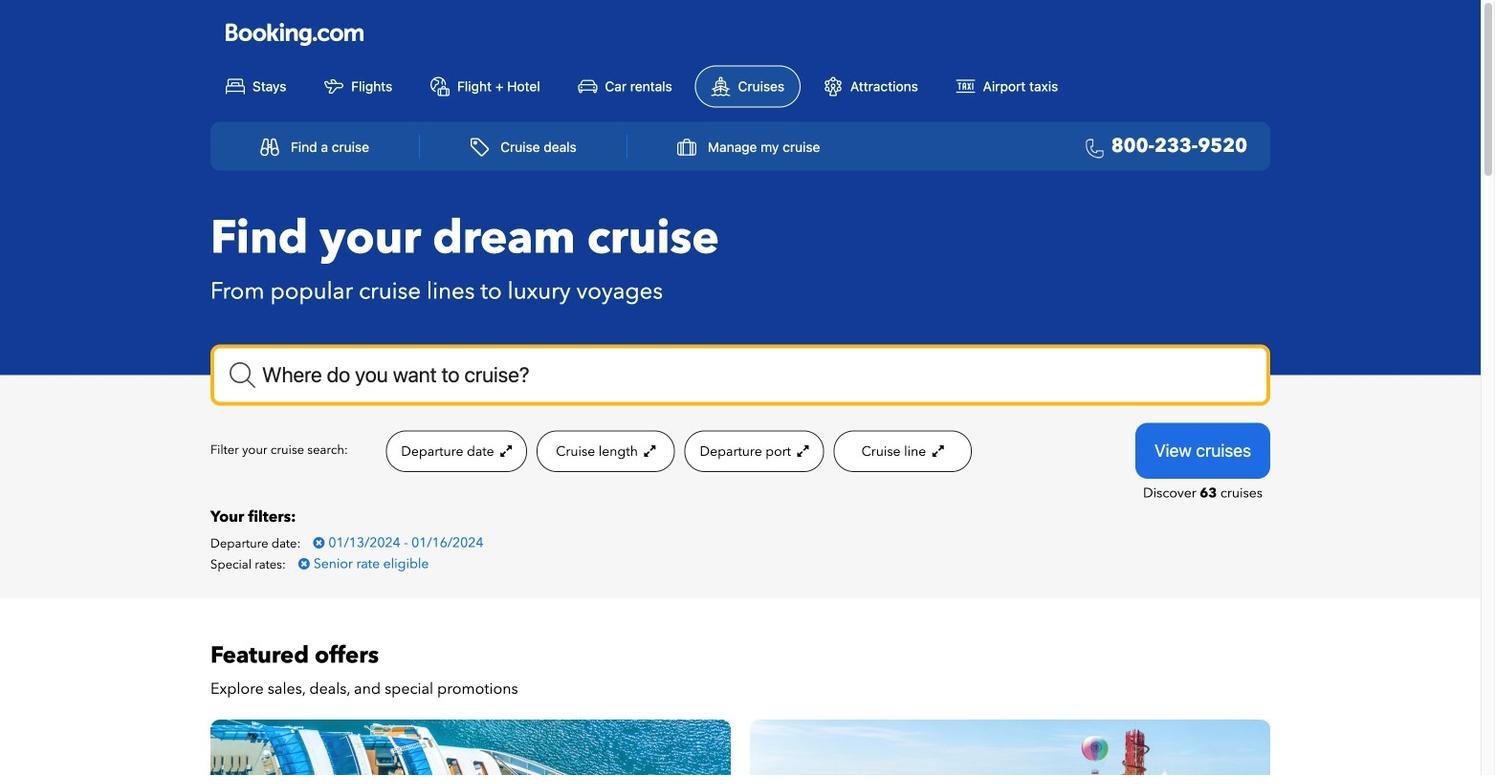 Task type: describe. For each thing, give the bounding box(es) containing it.
open the departure port cruise search filter menu image
[[795, 445, 809, 458]]

Where do you want to cruise? text field
[[210, 345, 1271, 406]]

senior rate eligible has been selected for your cruise search filter. remove senior rate eligible from your cruise search filter. image
[[298, 558, 310, 571]]

open the departure date cruise search filter menu image
[[498, 445, 512, 458]]

01/13/2024 - 01/16/2024 has been selected for your cruise search filter. remove 01/13/2024 - 01/16/2024 from your cruise search filter. image
[[313, 537, 325, 550]]

travel menu navigation
[[210, 122, 1271, 171]]

booking.com home image
[[226, 22, 364, 47]]



Task type: locate. For each thing, give the bounding box(es) containing it.
open the trip length cruise search filter menu image
[[641, 445, 656, 458]]

None field
[[210, 345, 1271, 406]]

open the cruiseline cruise search filter menu image
[[930, 445, 944, 458]]

cruise sale image
[[210, 720, 731, 776]]

cheap cruises image
[[750, 720, 1271, 776]]



Task type: vqa. For each thing, say whether or not it's contained in the screenshot.
Booking.Com Home "IMAGE" at the top left of page
yes



